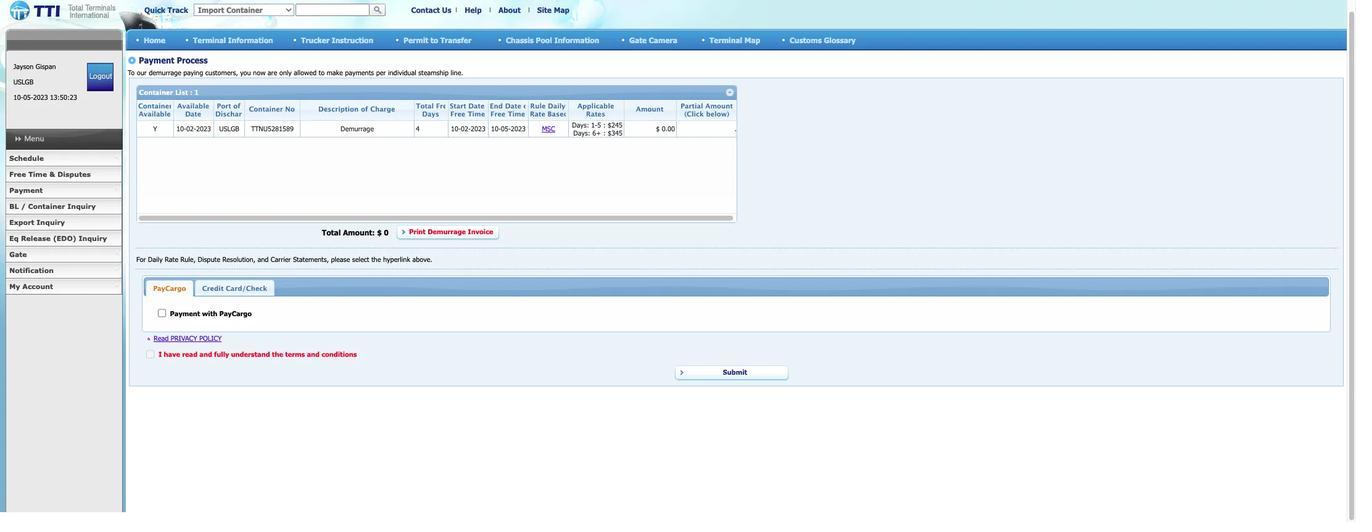 Task type: describe. For each thing, give the bounding box(es) containing it.
us
[[442, 6, 451, 14]]

2 information from the left
[[554, 35, 599, 44]]

eq release (edo) inquiry link
[[6, 231, 122, 247]]

map for site map
[[554, 6, 570, 14]]

notification
[[9, 267, 54, 275]]

site
[[537, 6, 552, 14]]

free
[[9, 170, 26, 178]]

schedule
[[9, 154, 44, 162]]

jayson gispan
[[13, 62, 56, 70]]

2023
[[33, 93, 48, 101]]

release
[[21, 235, 51, 243]]

bl / container inquiry link
[[6, 199, 122, 215]]

eq
[[9, 235, 19, 243]]

quick
[[144, 6, 165, 14]]

1 information from the left
[[228, 35, 273, 44]]

bl / container inquiry
[[9, 202, 96, 210]]

eq release (edo) inquiry
[[9, 235, 107, 243]]

customs glossary
[[790, 35, 856, 44]]

site map
[[537, 6, 570, 14]]

13:50:23
[[50, 93, 77, 101]]

glossary
[[824, 35, 856, 44]]

customs
[[790, 35, 822, 44]]

my account
[[9, 283, 53, 291]]

10-05-2023 13:50:23
[[13, 93, 77, 101]]

10-
[[13, 93, 23, 101]]

payment
[[9, 186, 43, 194]]

instruction
[[332, 35, 373, 44]]

permit
[[404, 35, 428, 44]]

site map link
[[537, 6, 570, 14]]

contact us link
[[411, 6, 451, 14]]

permit to transfer
[[404, 35, 472, 44]]

export inquiry link
[[6, 215, 122, 231]]

export
[[9, 218, 34, 226]]

terminal for terminal information
[[193, 35, 226, 44]]

gate for gate camera
[[629, 35, 647, 44]]

help
[[465, 6, 482, 14]]

time
[[28, 170, 47, 178]]

05-
[[23, 93, 33, 101]]

free time & disputes link
[[6, 167, 122, 183]]

camera
[[649, 35, 678, 44]]

terminal for terminal map
[[710, 35, 743, 44]]

/
[[21, 202, 26, 210]]

pool
[[536, 35, 552, 44]]

account
[[22, 283, 53, 291]]



Task type: vqa. For each thing, say whether or not it's contained in the screenshot.
eq release (edo) inquiry
yes



Task type: locate. For each thing, give the bounding box(es) containing it.
bl
[[9, 202, 19, 210]]

inquiry inside export inquiry 'link'
[[37, 218, 65, 226]]

0 horizontal spatial map
[[554, 6, 570, 14]]

information
[[228, 35, 273, 44], [554, 35, 599, 44]]

terminal information
[[193, 35, 273, 44]]

transfer
[[440, 35, 472, 44]]

inquiry down bl / container inquiry
[[37, 218, 65, 226]]

inquiry down payment link
[[67, 202, 96, 210]]

0 horizontal spatial information
[[228, 35, 273, 44]]

inquiry inside bl / container inquiry link
[[67, 202, 96, 210]]

contact us
[[411, 6, 451, 14]]

jayson
[[13, 62, 34, 70]]

contact
[[411, 6, 440, 14]]

gate for gate
[[9, 251, 27, 259]]

inquiry for (edo)
[[79, 235, 107, 243]]

map for terminal map
[[745, 35, 760, 44]]

about link
[[499, 6, 521, 14]]

trucker
[[301, 35, 330, 44]]

1 terminal from the left
[[193, 35, 226, 44]]

map left customs
[[745, 35, 760, 44]]

gispan
[[36, 62, 56, 70]]

gate down the eq
[[9, 251, 27, 259]]

login image
[[87, 63, 114, 91]]

terminal map
[[710, 35, 760, 44]]

export inquiry
[[9, 218, 65, 226]]

inquiry
[[67, 202, 96, 210], [37, 218, 65, 226], [79, 235, 107, 243]]

gate left camera
[[629, 35, 647, 44]]

notification link
[[6, 263, 122, 279]]

1 vertical spatial inquiry
[[37, 218, 65, 226]]

inquiry right (edo)
[[79, 235, 107, 243]]

2 terminal from the left
[[710, 35, 743, 44]]

my account link
[[6, 279, 122, 295]]

&
[[49, 170, 55, 178]]

to
[[431, 35, 438, 44]]

1 vertical spatial map
[[745, 35, 760, 44]]

inquiry inside eq release (edo) inquiry link
[[79, 235, 107, 243]]

(edo)
[[53, 235, 76, 243]]

help link
[[465, 6, 482, 14]]

schedule link
[[6, 151, 122, 167]]

0 horizontal spatial terminal
[[193, 35, 226, 44]]

free time & disputes
[[9, 170, 91, 178]]

chassis
[[506, 35, 534, 44]]

2 vertical spatial inquiry
[[79, 235, 107, 243]]

0 vertical spatial inquiry
[[67, 202, 96, 210]]

map right site
[[554, 6, 570, 14]]

payment link
[[6, 183, 122, 199]]

1 horizontal spatial terminal
[[710, 35, 743, 44]]

1 vertical spatial gate
[[9, 251, 27, 259]]

gate inside gate link
[[9, 251, 27, 259]]

about
[[499, 6, 521, 14]]

gate camera
[[629, 35, 678, 44]]

quick track
[[144, 6, 188, 14]]

0 horizontal spatial gate
[[9, 251, 27, 259]]

inquiry for container
[[67, 202, 96, 210]]

gate link
[[6, 247, 122, 263]]

0 vertical spatial gate
[[629, 35, 647, 44]]

trucker instruction
[[301, 35, 373, 44]]

disputes
[[58, 170, 91, 178]]

map
[[554, 6, 570, 14], [745, 35, 760, 44]]

1 horizontal spatial information
[[554, 35, 599, 44]]

chassis pool information
[[506, 35, 599, 44]]

terminal
[[193, 35, 226, 44], [710, 35, 743, 44]]

0 vertical spatial map
[[554, 6, 570, 14]]

container
[[28, 202, 65, 210]]

track
[[168, 6, 188, 14]]

home
[[144, 35, 165, 44]]

1 horizontal spatial map
[[745, 35, 760, 44]]

1 horizontal spatial gate
[[629, 35, 647, 44]]

None text field
[[296, 4, 370, 16]]

my
[[9, 283, 20, 291]]

uslgb
[[13, 78, 33, 86]]

gate
[[629, 35, 647, 44], [9, 251, 27, 259]]



